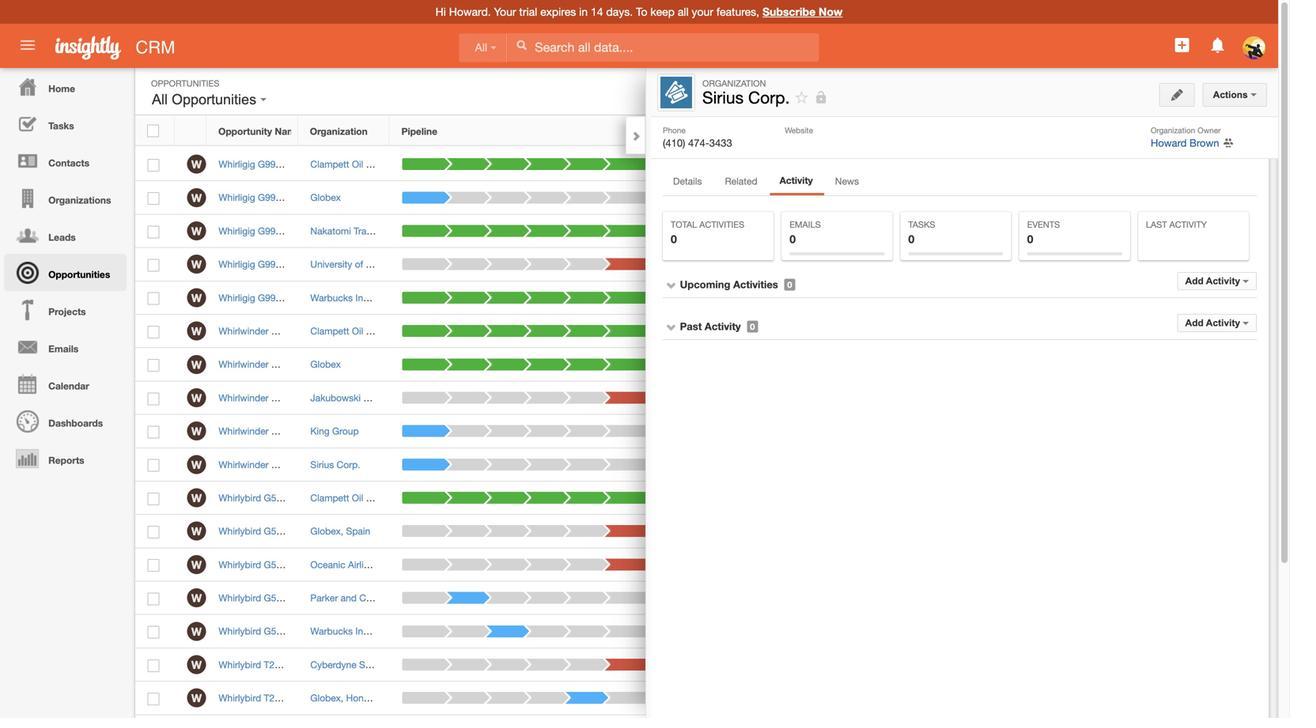 Task type: describe. For each thing, give the bounding box(es) containing it.
w for whirlybird g550 - parker and company - lisa parker
[[191, 592, 202, 605]]

usd $‎300,000.00 for whirligig g990 - warbucks industries - roger mills
[[878, 292, 953, 303]]

follow image for whirligig g990 - warbucks industries - roger mills
[[970, 291, 985, 306]]

w link for whirlwinder x520 - globex - albert lee
[[187, 355, 206, 374]]

globex link for g990
[[311, 192, 341, 203]]

16-dec-23 for whirlwinder x520 - clampett oil and gas, uk - nicholas flores
[[679, 326, 725, 337]]

g550 for clampett
[[264, 493, 287, 504]]

14
[[591, 5, 603, 18]]

1 cyberdyne from the left
[[294, 660, 340, 671]]

howard for usd $‎110,000.00
[[786, 259, 819, 270]]

g990 for clampett
[[258, 159, 281, 170]]

gomez
[[444, 660, 475, 671]]

w for whirlybird g550 - globex, spain - katherine reyes
[[191, 525, 202, 538]]

2 jakubowski from the left
[[311, 392, 361, 403]]

1 w row from the top
[[135, 148, 1037, 181]]

whirlybird t200 - globex, hong kong - terry thomas link
[[219, 693, 452, 704]]

jason
[[381, 392, 407, 403]]

usd $‎180,000.00 cell
[[866, 181, 958, 215]]

wright
[[446, 225, 473, 237]]

pipeline
[[402, 126, 438, 137]]

flores
[[460, 326, 486, 337]]

sirius up forecast close date
[[703, 88, 744, 107]]

howard inside cell
[[786, 159, 819, 170]]

5 w row from the top
[[135, 282, 1037, 315]]

howard brown link for usd $‎110,000.00
[[786, 259, 849, 270]]

usd $‎300,000.00 cell for whirligig g990 - warbucks industries - roger mills
[[866, 282, 958, 315]]

2 column header from the left
[[865, 116, 957, 146]]

row containing opportunity name
[[135, 116, 1036, 146]]

navigation containing home
[[0, 68, 127, 477]]

0 inside emails 0
[[790, 233, 796, 246]]

16-nov-23 import link
[[1047, 231, 1137, 242]]

w for whirligig g990 - warbucks industries - roger mills
[[191, 292, 202, 305]]

474-
[[688, 137, 710, 149]]

1 horizontal spatial your
[[1047, 208, 1072, 218]]

1 trading from the left
[[333, 225, 365, 237]]

organizations
[[48, 195, 111, 206]]

dashboards
[[48, 418, 103, 429]]

whirlybird for whirlybird t200 - cyberdyne systems corp. - nicole gomez
[[219, 660, 261, 671]]

2 university from the left
[[311, 259, 352, 270]]

2 usd from the top
[[878, 192, 898, 203]]

brown for usd $‎450,000.00
[[822, 225, 849, 237]]

clampett oil and gas, singapore
[[311, 159, 450, 170]]

opportunity name
[[218, 126, 301, 137]]

whirlybird t200 - globex, hong kong - terry thomas
[[219, 693, 444, 704]]

whirligig g990 - clampett oil and gas, singapore - aaron lang
[[219, 159, 488, 170]]

activity inside activity link
[[780, 175, 813, 186]]

howard brown link for usd $‎180,000.00
[[786, 192, 849, 203]]

whirlybird g550 - oceanic airlines - mark sakda
[[219, 559, 424, 570]]

whirlybird g550 - warbucks industries - roger mills
[[219, 626, 439, 637]]

2 of from the left
[[355, 259, 363, 270]]

10 w row from the top
[[135, 448, 1037, 482]]

clampett oil and gas corp.
[[311, 493, 428, 504]]

industries up whirlwinder x520 - clampett oil and gas, uk - nicholas flores link
[[335, 292, 377, 303]]

lee for whirlwinder x520 - globex - albert lee
[[369, 359, 385, 370]]

usd for wright
[[878, 225, 898, 237]]

0 right past activity link
[[750, 322, 755, 332]]

1 kong from the left
[[356, 693, 378, 704]]

emails link
[[4, 328, 127, 366]]

upcoming
[[680, 279, 731, 291]]

2 singapore from the left
[[407, 159, 450, 170]]

whirlybird t200 - cyberdyne systems corp. - nicole gomez
[[219, 660, 475, 671]]

16-dec-23 cell for whirligig g990 - warbucks industries - roger mills
[[667, 282, 774, 315]]

2 cyberdyne from the left
[[311, 660, 357, 671]]

whirlwinder x520 - sirius corp. - tina martin link
[[219, 459, 416, 470]]

1 jakubowski from the left
[[302, 392, 352, 403]]

university of northumbria link
[[311, 259, 419, 270]]

x520 for sirius
[[271, 459, 293, 470]]

to
[[636, 5, 648, 18]]

0 inside tasks 0
[[909, 233, 915, 246]]

parker and company link
[[311, 593, 401, 604]]

17 w row from the top
[[135, 682, 1037, 716]]

follow image for whirligig g990 - university of northumbria - paula oliver
[[970, 258, 985, 273]]

3 w row from the top
[[135, 215, 1037, 248]]

$‎110,000.00
[[900, 259, 953, 270]]

w for whirlwinder x520 - king group - chris chen
[[191, 425, 202, 438]]

2 trading from the left
[[354, 225, 385, 237]]

follow image for whirligig g990 - nakatomi trading corp. - samantha wright
[[970, 224, 985, 239]]

total activities 0
[[671, 220, 745, 246]]

7 w row from the top
[[135, 348, 1037, 382]]

5 usd from the top
[[878, 292, 898, 303]]

row group containing w
[[135, 148, 1037, 719]]

2 oceanic from the left
[[311, 559, 346, 570]]

2 w row from the top
[[135, 181, 1037, 215]]

clampett oil and gas, uk link
[[311, 326, 420, 337]]

w link for whirligig g990 - warbucks industries - roger mills
[[187, 288, 206, 307]]

projects
[[48, 306, 86, 317]]

mills for whirligig g990 - warbucks industries - roger mills
[[414, 292, 433, 303]]

2 king from the left
[[311, 426, 330, 437]]

23 for whirligig g990 - clampett oil and gas, singapore - aaron lang
[[714, 159, 725, 170]]

whirlybird g550 - parker and company - lisa parker link
[[219, 593, 450, 604]]

g550 for globex,
[[264, 526, 287, 537]]

2 parker from the left
[[311, 593, 338, 604]]

past
[[680, 320, 702, 333]]

last
[[1146, 220, 1168, 230]]

tags
[[1113, 251, 1135, 261]]

16-dec-23 cell for whirligig g990 - nakatomi trading corp. - samantha wright
[[667, 215, 774, 248]]

16-dec-23 for whirligig g990 - warbucks industries - roger mills
[[679, 292, 725, 303]]

9 w row from the top
[[135, 415, 1037, 448]]

usd $‎300,000.00 cell for whirligig g990 - clampett oil and gas, singapore - aaron lang
[[866, 148, 958, 181]]

follow image for whirlwinder x520 - king group - chris chen
[[970, 425, 985, 440]]

$‎300,000.00 for whirligig g990 - clampett oil and gas, singapore - aaron lang
[[900, 159, 953, 170]]

emails for emails
[[48, 343, 79, 355]]

16 w row from the top
[[135, 649, 1037, 682]]

whirligig g990 - university of northumbria - paula oliver
[[219, 259, 458, 270]]

follow image for whirlybird t200 - globex, hong kong - terry thomas
[[970, 692, 985, 707]]

$‎450,000.00
[[900, 225, 953, 237]]

nov- for 16-nov-23
[[694, 259, 714, 270]]

2 hong from the left
[[346, 693, 369, 704]]

crm
[[136, 37, 175, 57]]

howard brown for usd $‎450,000.00
[[786, 225, 849, 237]]

1 column header from the left
[[175, 116, 207, 146]]

all opportunities button
[[148, 88, 271, 112]]

3 column header from the left
[[957, 116, 996, 146]]

g990 for warbucks
[[258, 292, 281, 303]]

(410)
[[663, 137, 686, 149]]

sirius down whirlwinder x520 - king group - chris chen link
[[311, 459, 334, 470]]

2 company from the left
[[359, 593, 401, 604]]

thomas
[[410, 693, 444, 704]]

howard for usd $‎180,000.00
[[786, 192, 819, 203]]

record permissions image
[[814, 88, 829, 107]]

all for all
[[475, 41, 488, 54]]

add activity button for activity
[[1178, 314, 1257, 332]]

1 horizontal spatial katherine
[[423, 493, 463, 504]]

expires
[[541, 5, 576, 18]]

16-nov-23
[[679, 259, 725, 270]]

1 spain from the left
[[332, 526, 356, 537]]

1 hong from the left
[[330, 693, 353, 704]]

2 uk from the left
[[407, 326, 420, 337]]

nicholas
[[421, 326, 457, 337]]

king group
[[311, 426, 359, 437]]

industries up cyberdyne systems corp.
[[341, 626, 383, 637]]

16-dec-23 cell for whirligig g990 - clampett oil and gas, singapore - aaron lang
[[667, 148, 774, 181]]

warbucks industries link for g550
[[311, 626, 397, 637]]

whirlybird for whirlybird t200 - globex, hong kong - terry thomas
[[219, 693, 261, 704]]

1 parker from the left
[[296, 593, 324, 604]]

change record owner image
[[1224, 136, 1234, 150]]

howard brown cell
[[774, 148, 866, 181]]

2 llc from the left
[[363, 392, 381, 403]]

1 horizontal spatial organization
[[703, 78, 766, 89]]

w for whirligig g990 - clampett oil and gas, singapore - aaron lang
[[191, 158, 202, 171]]

lang
[[466, 159, 488, 170]]

jakubowski llc link
[[311, 392, 381, 403]]

w for whirlwinder x520 - sirius corp. - tina martin
[[191, 458, 202, 472]]

follow image for whirlybird t200 - cyberdyne systems corp. - nicole gomez
[[970, 658, 985, 673]]

howard brown for usd $‎110,000.00
[[786, 259, 849, 270]]

events 0
[[1028, 220, 1060, 246]]

whirligig for whirligig g990 - university of northumbria - paula oliver
[[219, 259, 255, 270]]

forecast close date
[[679, 126, 771, 137]]

dec- for whirligig g990 - nakatomi trading corp. - samantha wright
[[694, 225, 714, 237]]

whirlwinder x520 - sirius corp. - tina martin
[[219, 459, 408, 470]]

whirligig g990 - warbucks industries - roger mills link
[[219, 292, 441, 303]]

whirlybird g550 - oceanic airlines - mark sakda link
[[219, 559, 432, 570]]

actions
[[1214, 89, 1251, 100]]

1 university from the left
[[290, 259, 332, 270]]

1 northumbria from the left
[[345, 259, 398, 270]]

show sidebar image
[[1088, 85, 1099, 97]]

w link for whirlybird g550 - globex, spain - katherine reyes
[[187, 522, 206, 541]]

sirius corp. link
[[311, 459, 360, 470]]

opportunities up all opportunities
[[151, 78, 219, 89]]

23 for whirligig g990 - warbucks industries - roger mills
[[714, 292, 725, 303]]

dashboards link
[[4, 403, 127, 440]]

opportunities up imports
[[1091, 188, 1149, 199]]

whirligig g990 - nakatomi trading corp. - samantha wright
[[219, 225, 473, 237]]

warren
[[466, 493, 496, 504]]

chevron down image for past activity
[[666, 322, 677, 333]]

opportunities inside navigation
[[48, 269, 110, 280]]

terry
[[387, 693, 408, 704]]

8 w row from the top
[[135, 382, 1037, 415]]

samantha
[[400, 225, 443, 237]]

home
[[48, 83, 75, 94]]

2 nakatomi from the left
[[311, 225, 351, 237]]

tina
[[361, 459, 379, 470]]

your recent imports
[[1047, 208, 1153, 218]]

cyberdyne systems corp.
[[311, 660, 422, 671]]

w for whirligig g990 - university of northumbria - paula oliver
[[191, 258, 202, 271]]

albert for whirligig g990 - globex - albert lee
[[329, 192, 355, 203]]

mark
[[373, 559, 395, 570]]

whirligig for whirligig g990 - warbucks industries - roger mills
[[219, 292, 255, 303]]

chris
[[359, 426, 381, 437]]

opportunities link
[[4, 254, 127, 291]]

nov- for 16-nov-23 import
[[1075, 231, 1096, 242]]

13 w row from the top
[[135, 549, 1037, 582]]

$‎300,000.00 for whirligig g990 - warbucks industries - roger mills
[[900, 292, 953, 303]]

whirlwinder x520 - globex - albert lee link
[[219, 359, 392, 370]]

lee for whirligig g990 - globex - albert lee
[[357, 192, 373, 203]]

1 of from the left
[[334, 259, 343, 270]]

howard brown for usd $‎180,000.00
[[786, 192, 849, 203]]

your
[[692, 5, 714, 18]]

follow image for whirlybird g550 - warbucks industries - roger mills
[[970, 625, 985, 640]]

1 llc from the left
[[355, 392, 372, 403]]

university of northumbria
[[311, 259, 419, 270]]

1 king from the left
[[302, 426, 321, 437]]

reports link
[[4, 440, 127, 477]]

activities for total activities 0
[[700, 220, 745, 230]]

w for whirlwinder x520 - globex - albert lee
[[191, 358, 202, 371]]

1 company from the left
[[345, 593, 386, 604]]

2 row from the top
[[135, 716, 1037, 719]]

usd $‎110,000.00
[[878, 259, 953, 270]]

follow image for martin
[[970, 458, 985, 473]]

w for whirlybird t200 - cyberdyne systems corp. - nicole gomez
[[191, 659, 202, 672]]

tasks for tasks
[[48, 120, 74, 131]]

imports
[[1113, 208, 1153, 218]]

subscribe now link
[[763, 5, 843, 18]]

details
[[673, 176, 702, 187]]

usd $‎180,000.00
[[878, 192, 953, 203]]

whirligig g990 - warbucks industries - roger mills
[[219, 292, 433, 303]]

1 vertical spatial katherine
[[365, 526, 405, 537]]

keep
[[651, 5, 675, 18]]

w link for whirlybird g550 - parker and company - lisa parker
[[187, 589, 206, 608]]

16- for whirligig g990 - clampett oil and gas, singapore - aaron lang
[[679, 159, 694, 170]]

whirligig g990 - globex - albert lee
[[219, 192, 373, 203]]

howard brown link for usd $‎450,000.00
[[786, 225, 849, 237]]

2 systems from the left
[[359, 660, 396, 671]]

roger for whirlybird g550 - warbucks industries - roger mills
[[391, 626, 417, 637]]

2 spain from the left
[[346, 526, 371, 537]]

globex, hong kong
[[311, 693, 394, 704]]

opportunity for opportunity tags
[[1047, 251, 1110, 261]]

whirlwinder x520 - clampett oil and gas, uk - nicholas flores
[[219, 326, 486, 337]]



Task type: vqa. For each thing, say whether or not it's contained in the screenshot.
W link associated with Whirlwinder X520 - King Group - Chris Chen
yes



Task type: locate. For each thing, give the bounding box(es) containing it.
2 gas from the left
[[385, 493, 402, 504]]

activities down 15-nov-23 cell
[[700, 220, 745, 230]]

1 group from the left
[[324, 426, 350, 437]]

1 horizontal spatial tasks
[[909, 220, 936, 230]]

1 horizontal spatial emails
[[790, 220, 821, 230]]

g550 down 'whirlybird g550 - oceanic airlines - mark sakda'
[[264, 593, 287, 604]]

10 follow image from the top
[[970, 558, 985, 573]]

0 vertical spatial emails
[[790, 220, 821, 230]]

hong down whirlybird t200 - cyberdyne systems corp. - nicole gomez 'link'
[[346, 693, 369, 704]]

spain down whirlybird g550 - clampett oil and gas corp. - katherine warren
[[346, 526, 371, 537]]

nakatomi down "whirligig g990 - globex - albert lee" link on the top left of the page
[[290, 225, 331, 237]]

add activity for upcoming activities
[[1186, 276, 1241, 286]]

0 vertical spatial chevron down image
[[666, 280, 677, 291]]

1 horizontal spatial of
[[355, 259, 363, 270]]

sirius corp. up close
[[703, 88, 790, 107]]

all down 'howard.'
[[475, 41, 488, 54]]

1 nakatomi from the left
[[290, 225, 331, 237]]

all down crm
[[152, 91, 168, 108]]

follow image for whirlwinder x520 - clampett oil and gas, uk - nicholas flores
[[970, 324, 985, 340]]

2 horizontal spatial opportunity
[[1158, 85, 1212, 96]]

16-dec-23 cell
[[667, 148, 774, 181], [667, 215, 774, 248], [667, 282, 774, 315], [667, 315, 774, 348]]

23 down upcoming activities link
[[714, 292, 725, 303]]

1 16-dec-23 from the top
[[679, 159, 725, 170]]

brown for usd $‎110,000.00
[[822, 259, 849, 270]]

23 up the opportunity tags
[[1096, 231, 1106, 242]]

opportunity left name
[[218, 126, 272, 137]]

systems up terry
[[359, 660, 396, 671]]

leads link
[[4, 217, 127, 254]]

warbucks industries link down parker and company
[[311, 626, 397, 637]]

0 horizontal spatial sirius corp.
[[311, 459, 360, 470]]

past activity
[[680, 320, 741, 333]]

emails 0
[[790, 220, 821, 246]]

2 16-dec-23 cell from the top
[[667, 215, 774, 248]]

11 w row from the top
[[135, 482, 1037, 515]]

1 vertical spatial albert
[[341, 359, 366, 370]]

g550 for warbucks
[[264, 626, 287, 637]]

0 horizontal spatial all
[[152, 91, 168, 108]]

16- for whirlwinder x520 - clampett oil and gas, uk - nicholas flores
[[679, 326, 694, 337]]

$‎300,000.00
[[900, 159, 953, 170], [900, 292, 953, 303]]

0 vertical spatial sirius corp.
[[703, 88, 790, 107]]

g550 up 'whirlybird g550 - oceanic airlines - mark sakda'
[[264, 526, 287, 537]]

t200 down whirlybird g550 - warbucks industries - roger mills
[[264, 660, 285, 671]]

16-dec-23 for whirligig g990 - nakatomi trading corp. - samantha wright
[[679, 225, 725, 237]]

whirlybird for whirlybird g550 - clampett oil and gas corp. - katherine warren
[[219, 493, 261, 504]]

follow image for whirlybird g550 - oceanic airlines - mark sakda
[[970, 558, 985, 573]]

0 vertical spatial nov-
[[694, 192, 714, 203]]

cell
[[774, 315, 866, 348], [866, 315, 958, 348], [667, 348, 774, 382], [774, 348, 866, 382], [866, 348, 958, 382], [997, 348, 1037, 382], [667, 382, 774, 415], [774, 382, 866, 415], [866, 382, 958, 415], [997, 382, 1037, 415], [667, 415, 774, 448], [774, 415, 866, 448], [866, 415, 958, 448], [997, 415, 1037, 448], [667, 448, 774, 482], [774, 448, 866, 482], [866, 448, 958, 482], [997, 448, 1037, 482], [667, 482, 774, 515], [774, 482, 866, 515], [866, 482, 958, 515], [997, 482, 1037, 515], [667, 515, 774, 549], [774, 515, 866, 549], [866, 515, 958, 549], [997, 515, 1037, 549], [667, 549, 774, 582], [774, 549, 866, 582], [866, 549, 958, 582], [997, 549, 1037, 582], [667, 582, 774, 615], [774, 582, 866, 615], [866, 582, 958, 615], [997, 582, 1037, 615], [667, 615, 774, 649], [774, 615, 866, 649], [866, 615, 958, 649], [997, 615, 1037, 649], [667, 649, 774, 682], [774, 649, 866, 682], [866, 649, 958, 682], [997, 649, 1037, 682], [667, 682, 774, 716], [774, 682, 866, 716], [866, 682, 958, 716], [997, 682, 1037, 716], [135, 716, 175, 719], [175, 716, 207, 719], [207, 716, 298, 719], [298, 716, 390, 719], [390, 716, 667, 719], [667, 716, 774, 719], [774, 716, 866, 719], [866, 716, 958, 719], [958, 716, 997, 719], [997, 716, 1037, 719]]

mills down paula
[[414, 292, 433, 303]]

gas down martin
[[385, 493, 402, 504]]

follow image
[[970, 158, 985, 173], [970, 224, 985, 239], [970, 258, 985, 273], [970, 291, 985, 306], [970, 324, 985, 340], [970, 358, 985, 373], [970, 391, 985, 406], [970, 425, 985, 440], [970, 525, 985, 540], [970, 558, 985, 573], [970, 625, 985, 640], [970, 658, 985, 673], [970, 692, 985, 707]]

2 kong from the left
[[372, 693, 394, 704]]

organization left owner
[[1151, 126, 1196, 135]]

emails down activity link
[[790, 220, 821, 230]]

1 g550 from the top
[[264, 493, 287, 504]]

6 w link from the top
[[187, 322, 206, 341]]

3 w from the top
[[191, 225, 202, 238]]

white image
[[516, 40, 527, 51]]

2 usd $‎300,000.00 from the top
[[878, 292, 953, 303]]

howard for usd $‎300,000.00
[[786, 292, 819, 303]]

usd $‎300,000.00 down usd $‎110,000.00 cell
[[878, 292, 953, 303]]

import
[[1109, 231, 1137, 242]]

chevron down image left 'past' in the top right of the page
[[666, 322, 677, 333]]

23 up upcoming activities
[[714, 259, 725, 270]]

parker
[[296, 593, 324, 604], [311, 593, 338, 604], [415, 593, 442, 604]]

whirlwinder x520 - jakubowski llc - jason castillo link
[[219, 392, 449, 403]]

related
[[725, 176, 758, 187]]

1 vertical spatial add activity
[[1186, 318, 1241, 328]]

6 w row from the top
[[135, 315, 1037, 348]]

1 w from the top
[[191, 158, 202, 171]]

1 vertical spatial $‎300,000.00
[[900, 292, 953, 303]]

whirlwinder for whirlwinder x520 - king group - chris chen
[[219, 426, 269, 437]]

usd $‎450,000.00
[[878, 225, 953, 237]]

5 follow image from the top
[[970, 324, 985, 340]]

1 gas from the left
[[370, 493, 387, 504]]

new opportunity
[[1136, 85, 1212, 96]]

0 horizontal spatial katherine
[[365, 526, 405, 537]]

industries
[[335, 292, 377, 303], [356, 292, 397, 303], [341, 626, 383, 637], [356, 626, 397, 637]]

usd up the usd $‎180,000.00 cell
[[878, 159, 898, 170]]

of
[[334, 259, 343, 270], [355, 259, 363, 270]]

warbucks industries link up whirlwinder x520 - clampett oil and gas, uk - nicholas flores
[[311, 292, 397, 303]]

features,
[[717, 5, 760, 18]]

x520 for king
[[271, 426, 293, 437]]

1 horizontal spatial sirius corp.
[[703, 88, 790, 107]]

1 vertical spatial add activity button
[[1178, 314, 1257, 332]]

1 usd from the top
[[878, 159, 898, 170]]

1 vertical spatial lee
[[369, 359, 385, 370]]

contacts link
[[4, 142, 127, 180]]

opportunities inside all opportunities button
[[172, 91, 256, 108]]

1 vertical spatial mills
[[420, 626, 439, 637]]

0 horizontal spatial your
[[494, 5, 516, 18]]

1 oceanic from the left
[[296, 559, 331, 570]]

whirlybird t200 - cyberdyne systems corp. - nicole gomez link
[[219, 660, 483, 671]]

follow image for whirlybird g550 - globex, spain - katherine reyes
[[970, 525, 985, 540]]

Search all data.... text field
[[507, 33, 819, 62]]

0 vertical spatial add
[[1186, 276, 1204, 286]]

follow image for lisa
[[970, 592, 985, 607]]

0 vertical spatial lee
[[357, 192, 373, 203]]

your left the trial
[[494, 5, 516, 18]]

total
[[671, 220, 697, 230]]

warbucks industries up whirlwinder x520 - clampett oil and gas, uk - nicholas flores
[[311, 292, 397, 303]]

1 warbucks industries link from the top
[[311, 292, 397, 303]]

0 down emails 0
[[788, 280, 793, 290]]

3 parker from the left
[[415, 593, 442, 604]]

clampett oil and gas corp. link
[[311, 493, 428, 504]]

3 g990 from the top
[[258, 225, 281, 237]]

2 horizontal spatial organization
[[1151, 126, 1196, 135]]

row
[[135, 116, 1036, 146], [135, 716, 1037, 719]]

w for whirlwinder x520 - clampett oil and gas, uk - nicholas flores
[[191, 325, 202, 338]]

x520 up whirlwinder x520 - jakubowski llc - jason castillo on the left of page
[[271, 359, 293, 370]]

university up whirligig g990 - warbucks industries - roger mills link
[[311, 259, 352, 270]]

albert down whirlwinder x520 - clampett oil and gas, uk - nicholas flores
[[341, 359, 366, 370]]

kong down cyberdyne systems corp.
[[372, 693, 394, 704]]

organization owner
[[1151, 126, 1221, 135]]

16 w from the top
[[191, 659, 202, 672]]

whirlwinder for whirlwinder x520 - clampett oil and gas, uk - nicholas flores
[[219, 326, 269, 337]]

dec- for whirligig g990 - clampett oil and gas, singapore - aaron lang
[[694, 159, 714, 170]]

1 whirlybird from the top
[[219, 493, 261, 504]]

trading up "whirligig g990 - university of northumbria - paula oliver" link
[[333, 225, 365, 237]]

organization up "whirligig g990 - clampett oil and gas, singapore - aaron lang"
[[310, 126, 368, 137]]

4 w from the top
[[191, 258, 202, 271]]

university
[[290, 259, 332, 270], [311, 259, 352, 270]]

4 follow image from the top
[[970, 291, 985, 306]]

activity inside past activity link
[[705, 320, 741, 333]]

x520 up whirlwinder x520 - sirius corp. - tina martin
[[271, 426, 293, 437]]

x520 down whirlwinder x520 - globex - albert lee
[[271, 392, 293, 403]]

corp.
[[749, 88, 790, 107], [367, 225, 391, 237], [388, 225, 412, 237], [328, 459, 352, 470], [337, 459, 360, 470], [390, 493, 414, 504], [404, 493, 428, 504], [382, 660, 406, 671], [398, 660, 422, 671]]

chevron down image
[[666, 280, 677, 291], [666, 322, 677, 333]]

export opportunities and notes
[[1058, 188, 1196, 199]]

recent
[[1075, 208, 1110, 218]]

13 w link from the top
[[187, 555, 206, 574]]

w link for whirlwinder x520 - king group - chris chen
[[187, 422, 206, 441]]

university up whirligig g990 - warbucks industries - roger mills
[[290, 259, 332, 270]]

4 g550 from the top
[[264, 593, 287, 604]]

0 vertical spatial warbucks industries
[[311, 292, 397, 303]]

w link for whirlybird g550 - clampett oil and gas corp. - katherine warren
[[187, 489, 206, 508]]

1 chevron down image from the top
[[666, 280, 677, 291]]

nov- up upcoming
[[694, 259, 714, 270]]

warbucks industries down parker and company
[[311, 626, 397, 637]]

whirlybird
[[219, 493, 261, 504], [219, 526, 261, 537], [219, 559, 261, 570], [219, 593, 261, 604], [219, 626, 261, 637], [219, 660, 261, 671], [219, 693, 261, 704]]

your up events
[[1047, 208, 1072, 218]]

lisa
[[395, 593, 412, 604]]

activities inside total activities 0
[[700, 220, 745, 230]]

hi howard. your trial expires in 14 days. to keep all your features, subscribe now
[[436, 5, 843, 18]]

0 vertical spatial row
[[135, 116, 1036, 146]]

whirlybird g550 - clampett oil and gas corp. - katherine warren
[[219, 493, 496, 504]]

mills up nicole
[[420, 626, 439, 637]]

add for past activity
[[1186, 318, 1204, 328]]

23 for whirligig g990 - globex - albert lee
[[714, 192, 725, 203]]

add activity button for activities
[[1178, 272, 1257, 290]]

w link for whirlybird g550 - warbucks industries - roger mills
[[187, 622, 206, 641]]

lee
[[357, 192, 373, 203], [369, 359, 385, 370]]

3 follow image from the top
[[970, 258, 985, 273]]

1 $‎300,000.00 from the top
[[900, 159, 953, 170]]

king up "whirlwinder x520 - sirius corp. - tina martin" 'link'
[[311, 426, 330, 437]]

t200
[[264, 660, 285, 671], [264, 693, 285, 704]]

0 up usd $‎110,000.00
[[909, 233, 915, 246]]

1 systems from the left
[[343, 660, 380, 671]]

whirlybird for whirlybird g550 - globex, spain - katherine reyes
[[219, 526, 261, 537]]

notifications image
[[1209, 36, 1228, 55]]

0 horizontal spatial of
[[334, 259, 343, 270]]

0 vertical spatial opportunity
[[1158, 85, 1212, 96]]

whirlybird g550 - clampett oil and gas corp. - katherine warren link
[[219, 493, 504, 504]]

2 chevron down image from the top
[[666, 322, 677, 333]]

1 whirlwinder from the top
[[219, 326, 269, 337]]

4 whirlwinder from the top
[[219, 426, 269, 437]]

sirius
[[703, 88, 744, 107], [302, 459, 325, 470], [311, 459, 334, 470]]

g550 for parker
[[264, 593, 287, 604]]

$‎300,000.00 up the $‎180,000.00
[[900, 159, 953, 170]]

whirlwinder x520 - jakubowski llc - jason castillo
[[219, 392, 441, 403]]

2 usd $‎300,000.00 cell from the top
[[866, 282, 958, 315]]

follow image
[[795, 90, 810, 105], [970, 191, 985, 206], [970, 458, 985, 473], [970, 491, 985, 506], [970, 592, 985, 607]]

globex link up whirligig g990 - nakatomi trading corp. - samantha wright
[[311, 192, 341, 203]]

dec- for whirlwinder x520 - clampett oil and gas, uk - nicholas flores
[[694, 326, 714, 337]]

23 down 3433
[[714, 159, 725, 170]]

gas down the tina
[[370, 493, 387, 504]]

1 vertical spatial roger
[[391, 626, 417, 637]]

organization up close
[[703, 78, 766, 89]]

15-nov-23
[[679, 192, 725, 203]]

aaron
[[439, 159, 464, 170]]

activities
[[700, 220, 745, 230], [734, 279, 778, 291]]

0 horizontal spatial emails
[[48, 343, 79, 355]]

oliver
[[434, 259, 458, 270]]

opportunity down 16-nov-23 import link
[[1047, 251, 1110, 261]]

emails up "calendar" link
[[48, 343, 79, 355]]

sirius corp.
[[703, 88, 790, 107], [311, 459, 360, 470]]

organization inside row
[[310, 126, 368, 137]]

w link for whirlwinder x520 - clampett oil and gas, uk - nicholas flores
[[187, 322, 206, 341]]

3 16-dec-23 cell from the top
[[667, 282, 774, 315]]

g990 for nakatomi
[[258, 225, 281, 237]]

albert
[[329, 192, 355, 203], [341, 359, 366, 370]]

whirlwinder for whirlwinder x520 - jakubowski llc - jason castillo
[[219, 392, 269, 403]]

king group link
[[311, 426, 359, 437]]

usd $‎300,000.00 cell down usd $‎110,000.00
[[866, 282, 958, 315]]

2 warbucks industries from the top
[[311, 626, 397, 637]]

opportunity for opportunity name
[[218, 126, 272, 137]]

whirlybird g550 - warbucks industries - roger mills link
[[219, 626, 447, 637]]

11 w from the top
[[191, 492, 202, 505]]

4 w row from the top
[[135, 248, 1037, 282]]

w for whirligig g990 - nakatomi trading corp. - samantha wright
[[191, 225, 202, 238]]

14 w link from the top
[[187, 589, 206, 608]]

notes
[[1171, 188, 1196, 199]]

0 vertical spatial albert
[[329, 192, 355, 203]]

8 w from the top
[[191, 392, 202, 405]]

1 vertical spatial nov-
[[1075, 231, 1096, 242]]

clampett oil and gas, uk
[[311, 326, 420, 337]]

4 column header from the left
[[996, 116, 1036, 146]]

w for whirlwinder x520 - jakubowski llc - jason castillo
[[191, 392, 202, 405]]

cyberdyne
[[294, 660, 340, 671], [311, 660, 357, 671]]

0 down events
[[1028, 233, 1034, 246]]

warbucks industries for g550
[[311, 626, 397, 637]]

2 airlines from the left
[[348, 559, 379, 570]]

name
[[275, 126, 301, 137]]

5 w link from the top
[[187, 288, 206, 307]]

usd $‎300,000.00 cell
[[866, 148, 958, 181], [866, 282, 958, 315]]

all for all opportunities
[[152, 91, 168, 108]]

0 inside "events 0"
[[1028, 233, 1034, 246]]

12 w row from the top
[[135, 515, 1037, 549]]

x520 for clampett
[[271, 326, 293, 337]]

mills
[[414, 292, 433, 303], [420, 626, 439, 637]]

g550 down whirlwinder x520 - sirius corp. - tina martin
[[264, 493, 287, 504]]

katherine
[[423, 493, 463, 504], [365, 526, 405, 537]]

tasks 0
[[909, 220, 936, 246]]

export opportunities and notes link
[[1047, 188, 1196, 199]]

2 group from the left
[[332, 426, 359, 437]]

3 whirlwinder from the top
[[219, 392, 269, 403]]

kong left terry
[[356, 693, 378, 704]]

23 right 'past' in the top right of the page
[[714, 326, 725, 337]]

chevron down image left upcoming
[[666, 280, 677, 291]]

0 vertical spatial add activity button
[[1178, 272, 1257, 290]]

systems up globex, hong kong
[[343, 660, 380, 671]]

0 vertical spatial roger
[[385, 292, 411, 303]]

0 horizontal spatial opportunity
[[218, 126, 272, 137]]

g550 down whirlybird g550 - parker and company - lisa parker
[[264, 626, 287, 637]]

Search this list... text field
[[764, 79, 942, 103]]

1 usd $‎300,000.00 from the top
[[878, 159, 953, 170]]

new
[[1136, 85, 1155, 96]]

globex
[[290, 192, 320, 203], [311, 192, 341, 203], [302, 359, 332, 370], [311, 359, 341, 370]]

whirligig for whirligig g990 - globex - albert lee
[[219, 192, 255, 203]]

home link
[[4, 68, 127, 105]]

all inside button
[[152, 91, 168, 108]]

usd $‎300,000.00 cell up the usd $‎180,000.00
[[866, 148, 958, 181]]

tags
[[1078, 299, 1097, 310]]

activities right upcoming
[[734, 279, 778, 291]]

g550 down whirlybird g550 - globex, spain - katherine reyes
[[264, 559, 287, 570]]

3 16-dec-23 from the top
[[679, 292, 725, 303]]

1 vertical spatial your
[[1047, 208, 1072, 218]]

0 vertical spatial usd $‎300,000.00 cell
[[866, 148, 958, 181]]

brown for usd $‎300,000.00
[[822, 292, 849, 303]]

no
[[1063, 299, 1075, 310]]

days.
[[606, 5, 633, 18]]

2 vertical spatial opportunity
[[1047, 251, 1110, 261]]

t200 for globex,
[[264, 693, 285, 704]]

katherine left warren
[[423, 493, 463, 504]]

2 add activity from the top
[[1186, 318, 1241, 328]]

1 vertical spatial globex link
[[311, 359, 341, 370]]

warbucks industries for g990
[[311, 292, 397, 303]]

17 w link from the top
[[187, 689, 206, 708]]

industries up cyberdyne systems corp. link
[[356, 626, 397, 637]]

g550 for oceanic
[[264, 559, 287, 570]]

23 right 15-
[[714, 192, 725, 203]]

export
[[1061, 188, 1089, 199]]

northumbria down nakatomi trading corp.
[[345, 259, 398, 270]]

w for whirlybird g550 - oceanic airlines - mark sakda
[[191, 559, 202, 572]]

3 usd from the top
[[878, 225, 898, 237]]

w for whirlybird g550 - warbucks industries - roger mills
[[191, 625, 202, 638]]

15 w row from the top
[[135, 615, 1037, 649]]

usd $‎450,000.00 cell
[[866, 215, 958, 248]]

spain up oceanic airlines
[[332, 526, 356, 537]]

whirlwinder for whirlwinder x520 - sirius corp. - tina martin
[[219, 459, 269, 470]]

1 vertical spatial sirius corp.
[[311, 459, 360, 470]]

1 whirligig from the top
[[219, 159, 255, 170]]

t200 for cyberdyne
[[264, 660, 285, 671]]

cyberdyne down whirlybird g550 - warbucks industries - roger mills
[[294, 660, 340, 671]]

0 vertical spatial tasks
[[48, 120, 74, 131]]

roger down lisa
[[391, 626, 417, 637]]

usd $‎110,000.00 cell
[[866, 248, 958, 282]]

0 vertical spatial katherine
[[423, 493, 463, 504]]

w link for whirlwinder x520 - jakubowski llc - jason castillo
[[187, 389, 206, 408]]

opportunities up projects link
[[48, 269, 110, 280]]

0 vertical spatial add activity
[[1186, 276, 1241, 286]]

x520 for globex
[[271, 359, 293, 370]]

1 vertical spatial row
[[135, 716, 1037, 719]]

2 16-dec-23 from the top
[[679, 225, 725, 237]]

company left lisa
[[345, 593, 386, 604]]

follow image for whirlwinder x520 - jakubowski llc - jason castillo
[[970, 391, 985, 406]]

1 vertical spatial all
[[152, 91, 168, 108]]

industries up clampett oil and gas, uk link
[[356, 292, 397, 303]]

add activity button
[[1178, 272, 1257, 290], [1178, 314, 1257, 332]]

23 for whirlwinder x520 - clampett oil and gas, uk - nicholas flores
[[714, 326, 725, 337]]

sakda
[[397, 559, 424, 570]]

1 vertical spatial t200
[[264, 693, 285, 704]]

6 follow image from the top
[[970, 358, 985, 373]]

howard brown
[[1151, 137, 1220, 149], [786, 159, 849, 170], [786, 192, 849, 203], [786, 225, 849, 237], [786, 259, 849, 270], [786, 292, 849, 303]]

8 follow image from the top
[[970, 425, 985, 440]]

whirligig g990 - university of northumbria - paula oliver link
[[219, 259, 466, 270]]

0 vertical spatial all
[[475, 41, 488, 54]]

opportunity inside row
[[218, 126, 272, 137]]

all
[[678, 5, 689, 18]]

0 inside total activities 0
[[671, 233, 677, 246]]

northumbria down samantha
[[366, 259, 419, 270]]

15 w from the top
[[191, 625, 202, 638]]

1 add from the top
[[1186, 276, 1204, 286]]

roger for whirligig g990 - warbucks industries - roger mills
[[385, 292, 411, 303]]

sirius down whirlwinder x520 - king group - chris chen
[[302, 459, 325, 470]]

1 vertical spatial usd $‎300,000.00 cell
[[866, 282, 958, 315]]

0 vertical spatial $‎300,000.00
[[900, 159, 953, 170]]

whirligig for whirligig g990 - clampett oil and gas, singapore - aaron lang
[[219, 159, 255, 170]]

4 16-dec-23 cell from the top
[[667, 315, 774, 348]]

opportunity right new
[[1158, 85, 1212, 96]]

2 vertical spatial nov-
[[694, 259, 714, 270]]

0 vertical spatial warbucks industries link
[[311, 292, 397, 303]]

of down whirligig g990 - nakatomi trading corp. - samantha wright
[[334, 259, 343, 270]]

0 vertical spatial activities
[[700, 220, 745, 230]]

1 uk from the left
[[398, 326, 412, 337]]

14 w row from the top
[[135, 582, 1037, 615]]

website
[[785, 126, 813, 135]]

activities for upcoming activities
[[734, 279, 778, 291]]

7 w from the top
[[191, 358, 202, 371]]

16-dec-23 for whirligig g990 - clampett oil and gas, singapore - aaron lang
[[679, 159, 725, 170]]

None checkbox
[[148, 159, 159, 172], [148, 259, 159, 272], [148, 293, 159, 305], [148, 359, 159, 372], [148, 426, 159, 439], [148, 459, 159, 472], [148, 526, 159, 539], [148, 660, 159, 672], [148, 159, 159, 172], [148, 259, 159, 272], [148, 293, 159, 305], [148, 359, 159, 372], [148, 426, 159, 439], [148, 459, 159, 472], [148, 526, 159, 539], [148, 660, 159, 672]]

2 g550 from the top
[[264, 526, 287, 537]]

tasks up contacts link
[[48, 120, 74, 131]]

opportunity tags
[[1047, 251, 1135, 261]]

w link for whirlybird g550 - oceanic airlines - mark sakda
[[187, 555, 206, 574]]

1 singapore from the left
[[387, 159, 430, 170]]

and
[[1152, 188, 1169, 199]]

leads
[[48, 232, 76, 243]]

w link for whirligig g990 - nakatomi trading corp. - samantha wright
[[187, 222, 206, 241]]

w for whirligig g990 - globex - albert lee
[[191, 191, 202, 204]]

0 vertical spatial mills
[[414, 292, 433, 303]]

1 g990 from the top
[[258, 159, 281, 170]]

2 northumbria from the left
[[366, 259, 419, 270]]

9 w link from the top
[[187, 422, 206, 441]]

phone (410) 474-3433
[[663, 126, 733, 149]]

whirlybird g550 - globex, spain - katherine reyes link
[[219, 526, 442, 537]]

oceanic airlines
[[311, 559, 379, 570]]

nov- down details
[[694, 192, 714, 203]]

w row
[[135, 148, 1037, 181], [135, 181, 1037, 215], [135, 215, 1037, 248], [135, 248, 1037, 282], [135, 282, 1037, 315], [135, 315, 1037, 348], [135, 348, 1037, 382], [135, 382, 1037, 415], [135, 415, 1037, 448], [135, 448, 1037, 482], [135, 482, 1037, 515], [135, 515, 1037, 549], [135, 549, 1037, 582], [135, 582, 1037, 615], [135, 615, 1037, 649], [135, 649, 1037, 682], [135, 682, 1037, 716]]

trading up university of northumbria link
[[354, 225, 385, 237]]

news
[[835, 176, 859, 187]]

emails for emails 0
[[790, 220, 821, 230]]

1 vertical spatial activities
[[734, 279, 778, 291]]

new opportunity link
[[1126, 79, 1223, 103]]

lee up nakatomi trading corp. link on the top of page
[[357, 192, 373, 203]]

king up whirlwinder x520 - sirius corp. - tina martin
[[302, 426, 321, 437]]

3 x520 from the top
[[271, 392, 293, 403]]

1 horizontal spatial opportunity
[[1047, 251, 1110, 261]]

1 airlines from the left
[[334, 559, 364, 570]]

16 w link from the top
[[187, 656, 206, 675]]

0 vertical spatial usd $‎300,000.00
[[878, 159, 953, 170]]

nakatomi up whirligig g990 - university of northumbria - paula oliver
[[311, 225, 351, 237]]

w for whirlybird g550 - clampett oil and gas corp. - katherine warren
[[191, 492, 202, 505]]

upcoming activities link
[[680, 279, 778, 291]]

1 vertical spatial usd $‎300,000.00
[[878, 292, 953, 303]]

column header
[[175, 116, 207, 146], [865, 116, 957, 146], [957, 116, 996, 146], [996, 116, 1036, 146]]

16-nov-23 import
[[1058, 231, 1137, 242]]

9 w from the top
[[191, 425, 202, 438]]

emails
[[790, 220, 821, 230], [48, 343, 79, 355]]

1 vertical spatial add
[[1186, 318, 1204, 328]]

follow image for whirligig g990 - clampett oil and gas, singapore - aaron lang
[[970, 158, 985, 173]]

t200 left globex, hong kong
[[264, 693, 285, 704]]

0 vertical spatial globex link
[[311, 192, 341, 203]]

0 down "total"
[[671, 233, 677, 246]]

w link for whirlybird t200 - globex, hong kong - terry thomas
[[187, 689, 206, 708]]

12 follow image from the top
[[970, 658, 985, 673]]

globex link for x520
[[311, 359, 341, 370]]

events
[[1028, 220, 1060, 230]]

parker and company
[[311, 593, 401, 604]]

1 vertical spatial tasks
[[909, 220, 936, 230]]

1 usd $‎300,000.00 cell from the top
[[866, 148, 958, 181]]

g990 for university
[[258, 259, 281, 270]]

parker right lisa
[[415, 593, 442, 604]]

5 whirligig from the top
[[219, 292, 255, 303]]

9 follow image from the top
[[970, 525, 985, 540]]

all
[[475, 41, 488, 54], [152, 91, 168, 108]]

follow image for whirlwinder x520 - globex - albert lee
[[970, 358, 985, 373]]

brown inside cell
[[822, 159, 849, 170]]

tasks inside navigation
[[48, 120, 74, 131]]

roger
[[385, 292, 411, 303], [391, 626, 417, 637]]

1 vertical spatial warbucks industries link
[[311, 626, 397, 637]]

1 horizontal spatial all
[[475, 41, 488, 54]]

whirlybird for whirlybird g550 - warbucks industries - roger mills
[[219, 626, 261, 637]]

row group
[[135, 148, 1037, 719]]

nov- for 15-nov-23
[[694, 192, 714, 203]]

4 g990 from the top
[[258, 259, 281, 270]]

howard brown inside cell
[[786, 159, 849, 170]]

None checkbox
[[147, 125, 159, 137], [148, 192, 159, 205], [148, 226, 159, 238], [148, 326, 159, 339], [148, 393, 159, 405], [148, 493, 159, 506], [148, 560, 159, 572], [148, 593, 159, 606], [148, 626, 159, 639], [148, 693, 159, 706], [147, 125, 159, 137], [148, 192, 159, 205], [148, 226, 159, 238], [148, 326, 159, 339], [148, 393, 159, 405], [148, 493, 159, 506], [148, 560, 159, 572], [148, 593, 159, 606], [148, 626, 159, 639], [148, 693, 159, 706]]

usd for oliver
[[878, 259, 898, 270]]

lee down clampett oil and gas, uk
[[369, 359, 385, 370]]

1 add activity button from the top
[[1178, 272, 1257, 290]]

0 vertical spatial t200
[[264, 660, 285, 671]]

company
[[345, 593, 386, 604], [359, 593, 401, 604]]

2 w from the top
[[191, 191, 202, 204]]

0 down activity link
[[790, 233, 796, 246]]

1 vertical spatial emails
[[48, 343, 79, 355]]

0 horizontal spatial tasks
[[48, 120, 74, 131]]

whirlybird for whirlybird g550 - oceanic airlines - mark sakda
[[219, 559, 261, 570]]

hi
[[436, 5, 446, 18]]

$‎300,000.00 down $‎110,000.00
[[900, 292, 953, 303]]

organization image
[[661, 77, 692, 108]]

16- for whirligig g990 - university of northumbria - paula oliver
[[679, 259, 694, 270]]

16-dec-23 cell for whirlwinder x520 - clampett oil and gas, uk - nicholas flores
[[667, 315, 774, 348]]

tasks for tasks 0
[[909, 220, 936, 230]]

1 vertical spatial opportunity
[[218, 126, 272, 137]]

1 dec- from the top
[[694, 159, 714, 170]]

brown for usd $‎180,000.00
[[822, 192, 849, 203]]

sirius corp. down king group link
[[311, 459, 360, 470]]

1 x520 from the top
[[271, 326, 293, 337]]

1 vertical spatial chevron down image
[[666, 322, 677, 333]]

upcoming activities
[[680, 279, 778, 291]]

usd left tasks 0
[[878, 225, 898, 237]]

activity
[[780, 175, 813, 186], [1170, 220, 1207, 230], [1206, 276, 1241, 286], [1206, 318, 1241, 328], [705, 320, 741, 333]]

1 vertical spatial warbucks industries
[[311, 626, 397, 637]]

howard for usd $‎450,000.00
[[786, 225, 819, 237]]

navigation
[[0, 68, 127, 477]]

11 w link from the top
[[187, 489, 206, 508]]

nov- up the opportunity tags
[[1075, 231, 1096, 242]]

11 follow image from the top
[[970, 625, 985, 640]]

globex link up whirlwinder x520 - jakubowski llc - jason castillo on the left of page
[[311, 359, 341, 370]]

0 horizontal spatial organization
[[310, 126, 368, 137]]

x520 up whirlwinder x520 - globex - albert lee
[[271, 326, 293, 337]]

0 vertical spatial your
[[494, 5, 516, 18]]

emails inside "link"
[[48, 343, 79, 355]]

cyberdyne down whirlybird g550 - warbucks industries - roger mills link
[[311, 660, 357, 671]]

chevron right image
[[631, 131, 642, 142]]

15-nov-23 cell
[[667, 181, 774, 215]]

usd left the $‎180,000.00
[[878, 192, 898, 203]]

16-nov-23 cell
[[667, 248, 774, 282]]

13 follow image from the top
[[970, 692, 985, 707]]

activity link
[[770, 171, 823, 193]]

parker down 'whirlybird g550 - oceanic airlines - mark sakda'
[[296, 593, 324, 604]]

add activity for past activity
[[1186, 318, 1241, 328]]

15-
[[679, 192, 694, 203]]

usd $‎300,000.00 for whirligig g990 - clampett oil and gas, singapore - aaron lang
[[878, 159, 953, 170]]

whirligig g990 - clampett oil and gas, singapore - aaron lang link
[[219, 159, 495, 170]]

2 follow image from the top
[[970, 224, 985, 239]]

23 down 15-nov-23 cell
[[714, 225, 725, 237]]



